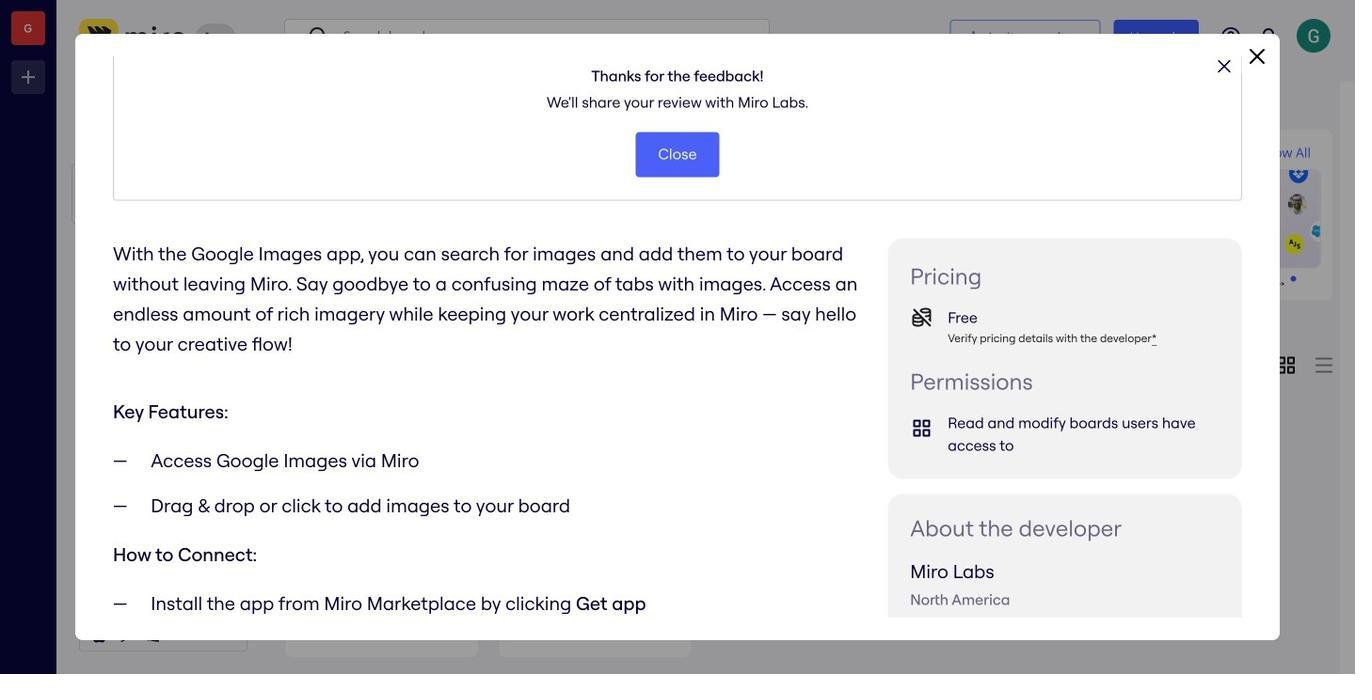 Task type: locate. For each thing, give the bounding box(es) containing it.
learning center image
[[1222, 27, 1240, 46]]

img image
[[79, 19, 186, 58], [88, 624, 110, 647], [114, 624, 136, 647], [140, 624, 163, 647]]

spagx image
[[308, 25, 330, 48]]

feed image
[[1257, 25, 1280, 48]]

group
[[284, 413, 1333, 675]]

current team section region
[[68, 239, 262, 375]]

switch to genteam team image
[[11, 11, 45, 45]]



Task type: describe. For each thing, give the bounding box(es) containing it.
Search boards text field
[[344, 20, 756, 54]]



Task type: vqa. For each thing, say whether or not it's contained in the screenshot.
Close image
no



